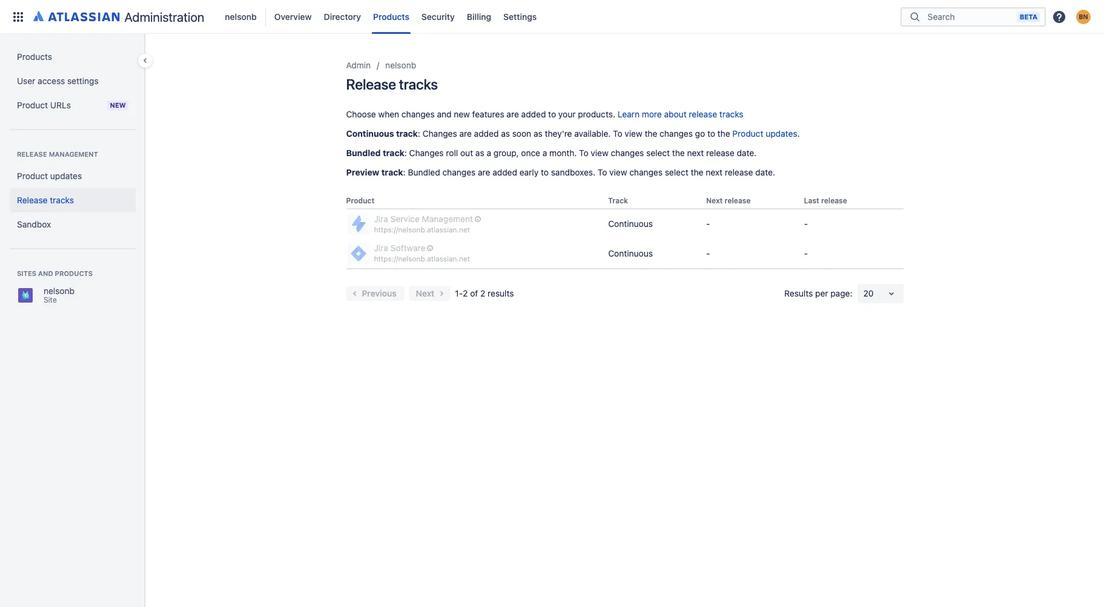 Task type: locate. For each thing, give the bounding box(es) containing it.
products up 'user'
[[17, 52, 52, 62]]

1 horizontal spatial as
[[501, 128, 510, 139]]

0 vertical spatial added
[[522, 109, 546, 119]]

release
[[689, 109, 718, 119], [707, 148, 735, 158], [725, 167, 753, 178], [725, 196, 751, 205], [822, 196, 848, 205]]

0 horizontal spatial information image
[[426, 244, 435, 253]]

added down group,
[[493, 167, 518, 178]]

0 vertical spatial to
[[549, 109, 556, 119]]

product for product updates
[[17, 171, 48, 181]]

nelsonb
[[225, 11, 257, 22], [386, 60, 416, 70], [44, 286, 75, 296]]

to
[[549, 109, 556, 119], [708, 128, 716, 139], [541, 167, 549, 178]]

1 vertical spatial nelsonb
[[386, 60, 416, 70]]

next release
[[707, 196, 751, 205]]

are up soon
[[507, 109, 519, 119]]

release up product updates
[[17, 150, 47, 158]]

track
[[396, 128, 418, 139], [383, 148, 405, 158], [382, 167, 403, 178]]

1 2 from the left
[[463, 288, 468, 299]]

next up next
[[706, 167, 723, 178]]

settings link
[[500, 7, 541, 26]]

as right soon
[[534, 128, 543, 139]]

soon
[[513, 128, 532, 139]]

1 vertical spatial https://nelsonb.atlassian.net
[[374, 255, 470, 264]]

1 vertical spatial track
[[383, 148, 405, 158]]

release tracks up when
[[346, 76, 438, 93]]

0 vertical spatial changes
[[423, 128, 457, 139]]

the down learn more about release tracks link
[[673, 148, 685, 158]]

2 horizontal spatial tracks
[[720, 109, 744, 119]]

1 vertical spatial date.
[[756, 167, 776, 178]]

changes up roll
[[423, 128, 457, 139]]

1 vertical spatial to
[[708, 128, 716, 139]]

release management
[[17, 150, 98, 158]]

2 a from the left
[[543, 148, 547, 158]]

user
[[17, 76, 35, 86]]

view down learn at the top
[[625, 128, 643, 139]]

tracks right about
[[720, 109, 744, 119]]

2 vertical spatial tracks
[[50, 195, 74, 205]]

nelsonb link left overview link at the top of page
[[221, 7, 260, 26]]

release down 'admin' link
[[346, 76, 396, 93]]

-
[[707, 219, 710, 229], [804, 219, 808, 229], [707, 248, 710, 258], [804, 248, 808, 258]]

products
[[373, 11, 410, 22], [17, 52, 52, 62]]

as
[[501, 128, 510, 139], [534, 128, 543, 139], [476, 148, 485, 158]]

next
[[688, 148, 704, 158], [706, 167, 723, 178]]

last release
[[804, 196, 848, 205]]

tracks up sandbox link
[[50, 195, 74, 205]]

1 vertical spatial nelsonb link
[[386, 58, 416, 73]]

to right go
[[708, 128, 716, 139]]

1 vertical spatial products
[[17, 52, 52, 62]]

to for more
[[549, 109, 556, 119]]

product inside product updates link
[[17, 171, 48, 181]]

and
[[437, 109, 452, 119], [38, 270, 53, 278]]

release up go
[[689, 109, 718, 119]]

0 vertical spatial product updates link
[[733, 128, 798, 139]]

select down more
[[647, 148, 670, 158]]

nelsonb link right 'admin' link
[[386, 58, 416, 73]]

and right sites
[[38, 270, 53, 278]]

products
[[55, 270, 93, 278]]

view down available.
[[591, 148, 609, 158]]

0 vertical spatial updates
[[766, 128, 798, 139]]

product updates link
[[733, 128, 798, 139], [10, 164, 136, 188]]

products link
[[370, 7, 413, 26], [10, 45, 136, 69]]

about
[[665, 109, 687, 119]]

2 right of
[[481, 288, 486, 299]]

0 vertical spatial select
[[647, 148, 670, 158]]

2 vertical spatial added
[[493, 167, 518, 178]]

tracks
[[399, 76, 438, 93], [720, 109, 744, 119], [50, 195, 74, 205]]

to left your
[[549, 109, 556, 119]]

0 vertical spatial nelsonb link
[[221, 7, 260, 26]]

information image
[[473, 214, 483, 224], [426, 244, 435, 253]]

2 vertical spatial to
[[598, 167, 607, 178]]

to
[[613, 128, 623, 139], [579, 148, 589, 158], [598, 167, 607, 178]]

:
[[418, 128, 421, 139], [405, 148, 407, 158], [403, 167, 406, 178]]

1 horizontal spatial a
[[543, 148, 547, 158]]

product down 'user'
[[17, 100, 48, 110]]

product down the release management
[[17, 171, 48, 181]]

month.
[[550, 148, 577, 158]]

https://nelsonb.atlassian.net
[[374, 225, 470, 234], [374, 255, 470, 264]]

1 horizontal spatial products
[[373, 11, 410, 22]]

product
[[17, 100, 48, 110], [733, 128, 764, 139], [17, 171, 48, 181], [346, 196, 375, 205]]

1 horizontal spatial tracks
[[399, 76, 438, 93]]

1 vertical spatial information image
[[426, 244, 435, 253]]

products inside global navigation element
[[373, 11, 410, 22]]

a
[[487, 148, 491, 158], [543, 148, 547, 158]]

0 horizontal spatial tracks
[[50, 195, 74, 205]]

products link up the settings
[[10, 45, 136, 69]]

1 vertical spatial :
[[405, 148, 407, 158]]

a right once at the top left of page
[[543, 148, 547, 158]]

next
[[707, 196, 723, 205]]

choose when changes and new features are added to your products. learn more about release tracks
[[346, 109, 744, 119]]

updates
[[766, 128, 798, 139], [50, 171, 82, 181]]

changes left roll
[[409, 148, 444, 158]]

to right month.
[[579, 148, 589, 158]]

release right last
[[822, 196, 848, 205]]

0 vertical spatial information image
[[473, 214, 483, 224]]

view
[[625, 128, 643, 139], [591, 148, 609, 158], [610, 167, 627, 178]]

nelsonb inside global navigation element
[[225, 11, 257, 22]]

continuous
[[346, 128, 394, 139], [609, 219, 653, 229], [609, 248, 653, 258]]

0 vertical spatial next
[[688, 148, 704, 158]]

1 horizontal spatial product updates link
[[733, 128, 798, 139]]

the
[[645, 128, 658, 139], [718, 128, 731, 139], [673, 148, 685, 158], [691, 167, 704, 178]]

2 2 from the left
[[481, 288, 486, 299]]

1 horizontal spatial nelsonb
[[225, 11, 257, 22]]

previous image
[[348, 286, 362, 301]]

nelsonb right admin at the top left of the page
[[386, 60, 416, 70]]

the down more
[[645, 128, 658, 139]]

0 vertical spatial are
[[507, 109, 519, 119]]

1 horizontal spatial nelsonb link
[[386, 58, 416, 73]]

bundled track : changes roll out as a group, once a month. to view changes select the next release date.
[[346, 148, 757, 158]]

0 vertical spatial nelsonb
[[225, 11, 257, 22]]

added down features
[[474, 128, 499, 139]]

0 horizontal spatial nelsonb link
[[221, 7, 260, 26]]

bundled
[[346, 148, 381, 158], [408, 167, 440, 178]]

continuous track : changes are added as soon as they're available. to view the changes go to the product updates .
[[346, 128, 800, 139]]

to for changes
[[541, 167, 549, 178]]

1 horizontal spatial are
[[478, 167, 491, 178]]

preview track : bundled changes are added early to sandboxes. to view changes select the next release date.
[[346, 167, 776, 178]]

management
[[49, 150, 98, 158]]

as left soon
[[501, 128, 510, 139]]

1 vertical spatial continuous
[[609, 219, 653, 229]]

products link left security link
[[370, 7, 413, 26]]

2 vertical spatial view
[[610, 167, 627, 178]]

0 vertical spatial products
[[373, 11, 410, 22]]

2 vertical spatial are
[[478, 167, 491, 178]]

1 vertical spatial select
[[665, 167, 689, 178]]

help icon image
[[1053, 9, 1067, 24]]

0 vertical spatial to
[[613, 128, 623, 139]]

select down about
[[665, 167, 689, 178]]

track
[[609, 196, 628, 205]]

1 horizontal spatial next
[[706, 167, 723, 178]]

Search field
[[925, 6, 1018, 28]]

1 horizontal spatial information image
[[473, 214, 483, 224]]

0 horizontal spatial and
[[38, 270, 53, 278]]

1 horizontal spatial to
[[598, 167, 607, 178]]

directory link
[[320, 7, 365, 26]]

2 vertical spatial to
[[541, 167, 549, 178]]

1 horizontal spatial and
[[437, 109, 452, 119]]

1 horizontal spatial release tracks
[[346, 76, 438, 93]]

last
[[804, 196, 820, 205]]

nelsonb site
[[44, 286, 75, 305]]

0 vertical spatial https://nelsonb.atlassian.net
[[374, 225, 470, 234]]

2 horizontal spatial are
[[507, 109, 519, 119]]

view up track
[[610, 167, 627, 178]]

0 horizontal spatial a
[[487, 148, 491, 158]]

changes
[[402, 109, 435, 119], [660, 128, 693, 139], [611, 148, 644, 158], [443, 167, 476, 178], [630, 167, 663, 178]]

release
[[346, 76, 396, 93], [17, 150, 47, 158], [17, 195, 48, 205]]

added
[[522, 109, 546, 119], [474, 128, 499, 139], [493, 167, 518, 178]]

1 vertical spatial product updates link
[[10, 164, 136, 188]]

2 left of
[[463, 288, 468, 299]]

.
[[798, 128, 800, 139]]

https://nelsonb.atlassian.net for jira software icon
[[374, 255, 470, 264]]

nelsonb left overview
[[225, 11, 257, 22]]

1 vertical spatial products link
[[10, 45, 136, 69]]

directory
[[324, 11, 361, 22]]

information image for jira software icon
[[426, 244, 435, 253]]

release tracks down product updates
[[17, 195, 74, 205]]

release tracks
[[346, 76, 438, 93], [17, 195, 74, 205]]

results per page:
[[785, 288, 853, 299]]

to right early on the left top of the page
[[541, 167, 549, 178]]

0 horizontal spatial are
[[460, 128, 472, 139]]

to right sandboxes.
[[598, 167, 607, 178]]

0 horizontal spatial updates
[[50, 171, 82, 181]]

0 horizontal spatial 2
[[463, 288, 468, 299]]

tracks up when
[[399, 76, 438, 93]]

2 vertical spatial track
[[382, 167, 403, 178]]

information image for jira service management icon
[[473, 214, 483, 224]]

2 vertical spatial :
[[403, 167, 406, 178]]

2 https://nelsonb.atlassian.net from the top
[[374, 255, 470, 264]]

when
[[378, 109, 399, 119]]

1 horizontal spatial products link
[[370, 7, 413, 26]]

changes down about
[[660, 128, 693, 139]]

1 horizontal spatial bundled
[[408, 167, 440, 178]]

sandbox link
[[10, 213, 136, 237]]

0 horizontal spatial products
[[17, 52, 52, 62]]

nelsonb down sites and products
[[44, 286, 75, 296]]

products left security
[[373, 11, 410, 22]]

product right go
[[733, 128, 764, 139]]

2 horizontal spatial to
[[613, 128, 623, 139]]

product updates
[[17, 171, 82, 181]]

atlassian image
[[33, 8, 120, 23], [33, 8, 120, 23]]

your
[[559, 109, 576, 119]]

2
[[463, 288, 468, 299], [481, 288, 486, 299]]

product for product urls
[[17, 100, 48, 110]]

0 vertical spatial bundled
[[346, 148, 381, 158]]

once
[[521, 148, 541, 158]]

0 horizontal spatial nelsonb
[[44, 286, 75, 296]]

as right out
[[476, 148, 485, 158]]

1 vertical spatial changes
[[409, 148, 444, 158]]

product up jira service management icon
[[346, 196, 375, 205]]

added up soon
[[522, 109, 546, 119]]

0 horizontal spatial bundled
[[346, 148, 381, 158]]

release up sandbox
[[17, 195, 48, 205]]

0 vertical spatial products link
[[370, 7, 413, 26]]

are up out
[[460, 128, 472, 139]]

1 vertical spatial to
[[579, 148, 589, 158]]

are
[[507, 109, 519, 119], [460, 128, 472, 139], [478, 167, 491, 178]]

2 vertical spatial continuous
[[609, 248, 653, 258]]

products for products link to the left
[[17, 52, 52, 62]]

date.
[[737, 148, 757, 158], [756, 167, 776, 178]]

1 horizontal spatial updates
[[766, 128, 798, 139]]

preview
[[346, 167, 380, 178]]

2 vertical spatial release
[[17, 195, 48, 205]]

1-2 of 2 results
[[455, 288, 514, 299]]

1 horizontal spatial 2
[[481, 288, 486, 299]]

to down learn at the top
[[613, 128, 623, 139]]

are left early on the left top of the page
[[478, 167, 491, 178]]

changes for roll
[[409, 148, 444, 158]]

products.
[[578, 109, 616, 119]]

0 vertical spatial view
[[625, 128, 643, 139]]

2 horizontal spatial nelsonb
[[386, 60, 416, 70]]

admin link
[[346, 58, 371, 73]]

1 vertical spatial release tracks
[[17, 195, 74, 205]]

1 vertical spatial next
[[706, 167, 723, 178]]

and left the new
[[437, 109, 452, 119]]

next down go
[[688, 148, 704, 158]]

1 https://nelsonb.atlassian.net from the top
[[374, 225, 470, 234]]

product urls
[[17, 100, 71, 110]]

0 horizontal spatial as
[[476, 148, 485, 158]]

a left group,
[[487, 148, 491, 158]]

0 vertical spatial :
[[418, 128, 421, 139]]



Task type: vqa. For each thing, say whether or not it's contained in the screenshot.
When
yes



Task type: describe. For each thing, give the bounding box(es) containing it.
the right go
[[718, 128, 731, 139]]

0 vertical spatial continuous
[[346, 128, 394, 139]]

security
[[422, 11, 455, 22]]

1 vertical spatial updates
[[50, 171, 82, 181]]

1 vertical spatial are
[[460, 128, 472, 139]]

jira software image
[[349, 244, 368, 263]]

changes down roll
[[443, 167, 476, 178]]

20
[[864, 288, 874, 299]]

sandboxes.
[[551, 167, 596, 178]]

as for as
[[501, 128, 510, 139]]

track for preview track
[[382, 167, 403, 178]]

site
[[44, 296, 57, 305]]

0 horizontal spatial product updates link
[[10, 164, 136, 188]]

results
[[785, 288, 813, 299]]

nelsonb for left nelsonb link
[[225, 11, 257, 22]]

group,
[[494, 148, 519, 158]]

roll
[[446, 148, 458, 158]]

admin
[[346, 60, 371, 70]]

0 vertical spatial release
[[346, 76, 396, 93]]

nelsonb for nelsonb link to the bottom
[[386, 60, 416, 70]]

release tracks link
[[10, 188, 136, 213]]

sites and products
[[17, 270, 93, 278]]

results
[[488, 288, 514, 299]]

1 vertical spatial and
[[38, 270, 53, 278]]

learn more about release tracks link
[[618, 109, 744, 119]]

1 vertical spatial tracks
[[720, 109, 744, 119]]

go
[[695, 128, 705, 139]]

: for bundled track
[[405, 148, 407, 158]]

release up next
[[707, 148, 735, 158]]

billing
[[467, 11, 492, 22]]

changes down more
[[630, 167, 663, 178]]

changes right when
[[402, 109, 435, 119]]

0 horizontal spatial products link
[[10, 45, 136, 69]]

sites
[[17, 270, 36, 278]]

urls
[[50, 100, 71, 110]]

1 vertical spatial view
[[591, 148, 609, 158]]

release up next release
[[725, 167, 753, 178]]

1 a from the left
[[487, 148, 491, 158]]

administration link
[[29, 7, 209, 26]]

release inside release tracks link
[[17, 195, 48, 205]]

0 vertical spatial track
[[396, 128, 418, 139]]

administration
[[125, 9, 204, 24]]

1 vertical spatial release
[[17, 150, 47, 158]]

settings
[[504, 11, 537, 22]]

continuous for jira software icon
[[609, 248, 653, 258]]

0 vertical spatial and
[[437, 109, 452, 119]]

billing link
[[464, 7, 495, 26]]

https://nelsonb.atlassian.net for jira service management icon
[[374, 225, 470, 234]]

overview link
[[271, 7, 315, 26]]

products for the top products link
[[373, 11, 410, 22]]

1-
[[455, 288, 463, 299]]

changes for are
[[423, 128, 457, 139]]

features
[[472, 109, 505, 119]]

as for group,
[[476, 148, 485, 158]]

out
[[461, 148, 473, 158]]

product for product
[[346, 196, 375, 205]]

learn
[[618, 109, 640, 119]]

0 horizontal spatial next
[[688, 148, 704, 158]]

1 vertical spatial added
[[474, 128, 499, 139]]

search icon image
[[908, 11, 923, 23]]

0 vertical spatial tracks
[[399, 76, 438, 93]]

appswitcher icon image
[[11, 9, 25, 24]]

release right next
[[725, 196, 751, 205]]

user access settings link
[[10, 69, 136, 93]]

2 vertical spatial nelsonb
[[44, 286, 75, 296]]

0 vertical spatial date.
[[737, 148, 757, 158]]

open image
[[884, 286, 899, 301]]

access
[[38, 76, 65, 86]]

settings
[[67, 76, 99, 86]]

changes down learn at the top
[[611, 148, 644, 158]]

next image
[[435, 286, 449, 301]]

administration banner
[[0, 0, 1105, 34]]

they're
[[545, 128, 572, 139]]

security link
[[418, 7, 459, 26]]

0 vertical spatial release tracks
[[346, 76, 438, 93]]

available.
[[575, 128, 611, 139]]

the down go
[[691, 167, 704, 178]]

more
[[642, 109, 662, 119]]

overview
[[274, 11, 312, 22]]

jira service management image
[[349, 215, 368, 234]]

of
[[470, 288, 478, 299]]

2 horizontal spatial as
[[534, 128, 543, 139]]

: for preview track
[[403, 167, 406, 178]]

continuous for jira service management icon
[[609, 219, 653, 229]]

page:
[[831, 288, 853, 299]]

global navigation element
[[7, 0, 901, 34]]

early
[[520, 167, 539, 178]]

beta
[[1020, 12, 1038, 20]]

0 horizontal spatial release tracks
[[17, 195, 74, 205]]

new
[[110, 101, 126, 109]]

1 vertical spatial bundled
[[408, 167, 440, 178]]

new
[[454, 109, 470, 119]]

choose
[[346, 109, 376, 119]]

sandbox
[[17, 219, 51, 230]]

user access settings
[[17, 76, 99, 86]]

account image
[[1077, 9, 1091, 24]]

0 horizontal spatial to
[[579, 148, 589, 158]]

track for bundled track
[[383, 148, 405, 158]]

per
[[816, 288, 829, 299]]



